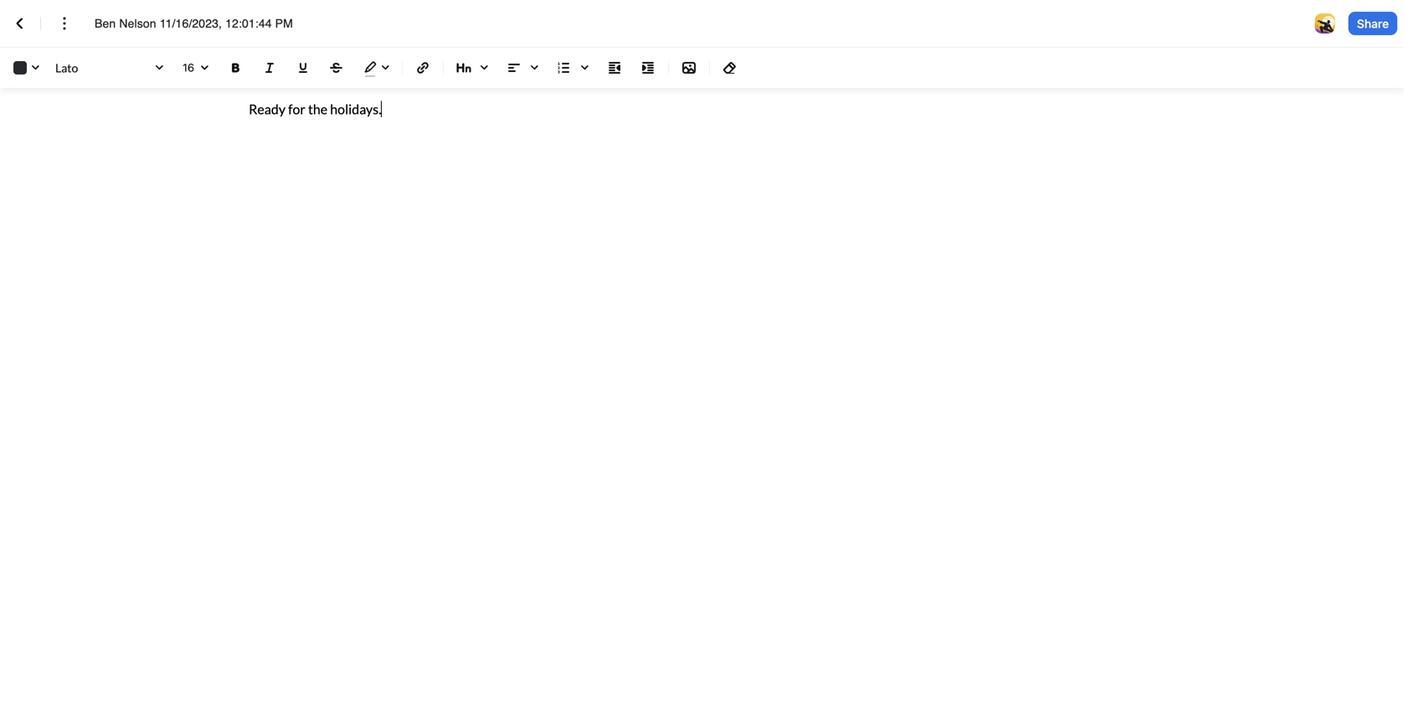 Task type: locate. For each thing, give the bounding box(es) containing it.
bold image
[[226, 58, 246, 78]]

italic image
[[260, 58, 280, 78]]

share
[[1358, 17, 1390, 30]]

lato button
[[52, 56, 169, 80]]

None text field
[[95, 15, 311, 32], [183, 56, 211, 79], [95, 15, 311, 32], [183, 56, 211, 79]]

link image
[[413, 58, 433, 78]]

all notes image
[[10, 13, 30, 34]]

the
[[308, 101, 328, 117]]

more image
[[54, 13, 75, 34]]

ready for the holidays.
[[249, 101, 382, 117]]

holidays.
[[330, 101, 382, 117]]

insert image image
[[679, 58, 699, 78]]

strikethrough image
[[327, 58, 347, 78]]



Task type: describe. For each thing, give the bounding box(es) containing it.
ben nelson image
[[1316, 13, 1336, 34]]

ready
[[249, 101, 286, 117]]

for
[[288, 101, 306, 117]]

share button
[[1349, 12, 1398, 35]]

lato
[[55, 61, 78, 75]]

underline image
[[293, 58, 313, 78]]

open image
[[194, 58, 214, 78]]

increase indent image
[[638, 58, 658, 78]]

decrease indent image
[[605, 58, 625, 78]]

clear style image
[[720, 58, 741, 78]]



Task type: vqa. For each thing, say whether or not it's contained in the screenshot.
Join
no



